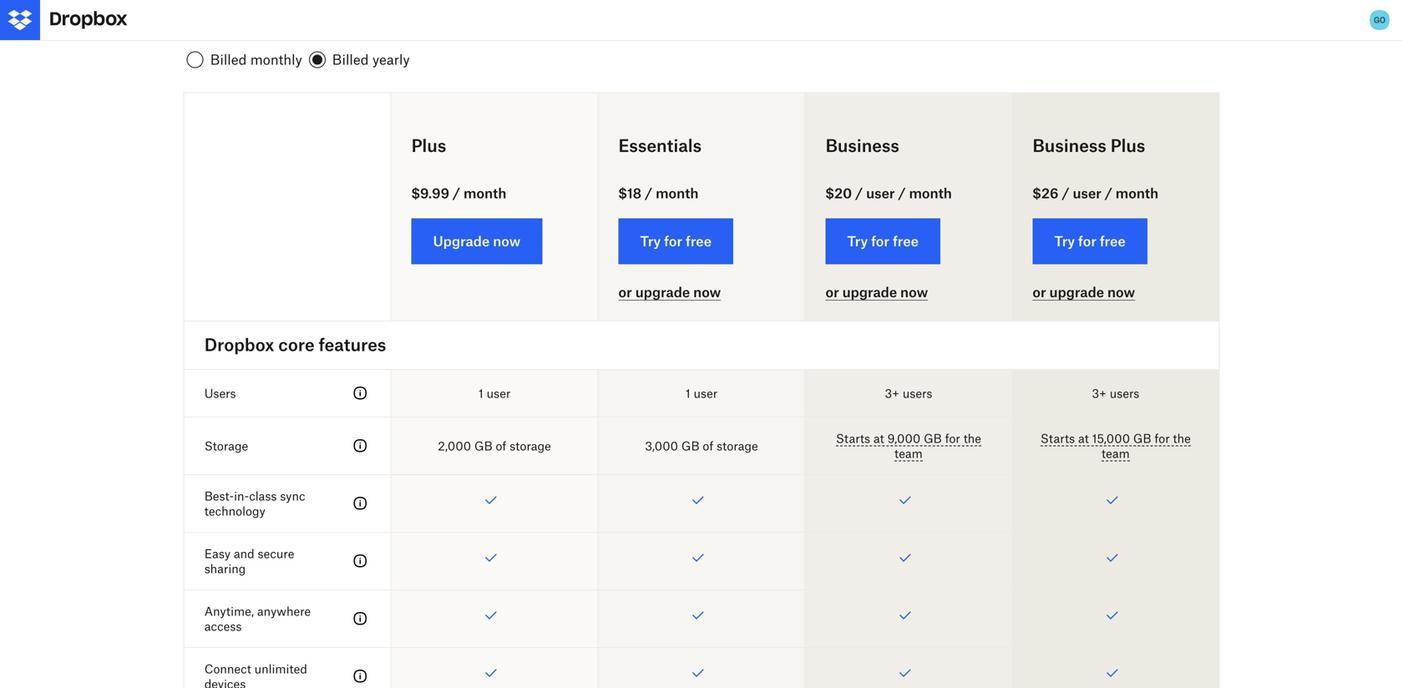Task type: describe. For each thing, give the bounding box(es) containing it.
upgrade
[[433, 233, 490, 249]]

4 / from the left
[[899, 185, 906, 201]]

business for business plus
[[1033, 135, 1107, 156]]

2 try from the left
[[848, 233, 868, 249]]

starts for starts at 9,000 gb for the team
[[836, 432, 871, 446]]

/ for $18
[[645, 185, 653, 201]]

$9.99
[[412, 185, 450, 201]]

/ for $9.99
[[453, 185, 461, 201]]

the for starts at 9,000 gb for the team
[[964, 432, 982, 446]]

standard image for connect unlimited devices
[[351, 667, 371, 687]]

1 1 from the left
[[479, 386, 484, 401]]

devices
[[204, 677, 246, 689]]

3 upgrade from the left
[[1050, 284, 1105, 301]]

try for free link for 2nd or upgrade now link from right
[[826, 219, 941, 265]]

$26
[[1033, 185, 1059, 201]]

free for first or upgrade now link from the left
[[686, 233, 712, 249]]

2 plus from the left
[[1111, 135, 1146, 156]]

1 upgrade from the left
[[636, 284, 690, 301]]

2 3+ from the left
[[1093, 386, 1107, 401]]

billed monthly
[[210, 51, 302, 68]]

billed for billed monthly
[[210, 51, 247, 68]]

go button
[[1367, 7, 1394, 33]]

and
[[234, 547, 255, 561]]

users
[[204, 386, 236, 401]]

essentials
[[619, 135, 702, 156]]

at for 15,000
[[1079, 432, 1090, 446]]

connect unlimited devices
[[204, 662, 308, 689]]

gb inside starts at 9,000 gb for the team
[[924, 432, 943, 446]]

dropbox
[[204, 335, 274, 355]]

secure
[[258, 547, 295, 561]]

features
[[319, 335, 386, 355]]

/ for $26
[[1063, 185, 1070, 201]]

2,000
[[438, 439, 471, 453]]

4 month from the left
[[1116, 185, 1159, 201]]

user right $20 at right
[[867, 185, 895, 201]]

class
[[249, 489, 277, 503]]

technology
[[204, 504, 266, 518]]

yearly
[[373, 51, 410, 68]]

in-
[[234, 489, 249, 503]]

for inside starts at 15,000 gb for the team
[[1155, 432, 1171, 446]]

or upgrade now for 2nd or upgrade now link from right
[[826, 284, 929, 301]]

1 users from the left
[[903, 386, 933, 401]]

2 month from the left
[[656, 185, 699, 201]]

1 1 user from the left
[[479, 386, 511, 401]]

or for 2nd or upgrade now link from right
[[826, 284, 840, 301]]

for for first or upgrade now link from the left's "try for free" link
[[665, 233, 683, 249]]

connect
[[204, 662, 251, 676]]

standard image for easy and secure sharing
[[351, 551, 371, 572]]

user up 2,000 gb of storage
[[487, 386, 511, 401]]

of for 3,000
[[703, 439, 714, 453]]

1 month from the left
[[464, 185, 507, 201]]

of for 2,000
[[496, 439, 507, 453]]

now for 2nd or upgrade now link from right
[[901, 284, 929, 301]]

business for business
[[826, 135, 900, 156]]

free for 2nd or upgrade now link from right
[[893, 233, 919, 249]]

standard image for anytime, anywhere access
[[351, 609, 371, 629]]

try for free for first or upgrade now link from right "try for free" link
[[1055, 233, 1126, 249]]

2 users from the left
[[1110, 386, 1140, 401]]

starts at 15,000 gb for the team
[[1041, 432, 1192, 461]]

1 try from the left
[[641, 233, 661, 249]]

sync
[[280, 489, 305, 503]]

standard image for best-in-class sync technology
[[351, 494, 371, 514]]

now for first or upgrade now link from right
[[1108, 284, 1136, 301]]

2 1 from the left
[[686, 386, 691, 401]]

user right the $26
[[1073, 185, 1102, 201]]

team for 9,000
[[895, 447, 923, 461]]

free for first or upgrade now link from right
[[1101, 233, 1126, 249]]

15,000
[[1093, 432, 1131, 446]]

2 1 user from the left
[[686, 386, 718, 401]]

try for free for first or upgrade now link from the left's "try for free" link
[[641, 233, 712, 249]]



Task type: vqa. For each thing, say whether or not it's contained in the screenshot.
2nd try for free LINK from the right's OR UPGRADE NOW link
yes



Task type: locate. For each thing, give the bounding box(es) containing it.
2 horizontal spatial try
[[1055, 233, 1076, 249]]

1 3+ from the left
[[885, 386, 900, 401]]

1 horizontal spatial try for free link
[[826, 219, 941, 265]]

0 horizontal spatial starts
[[836, 432, 871, 446]]

for for first or upgrade now link from right "try for free" link
[[1079, 233, 1097, 249]]

user up 3,000 gb of storage
[[694, 386, 718, 401]]

business plus
[[1033, 135, 1146, 156]]

3 try from the left
[[1055, 233, 1076, 249]]

0 horizontal spatial of
[[496, 439, 507, 453]]

0 horizontal spatial 1 user
[[479, 386, 511, 401]]

billed left monthly
[[210, 51, 247, 68]]

1 horizontal spatial 1 user
[[686, 386, 718, 401]]

try for free link for first or upgrade now link from the left
[[619, 219, 734, 265]]

at left 15,000
[[1079, 432, 1090, 446]]

3+ users
[[885, 386, 933, 401], [1093, 386, 1140, 401]]

1 standard image from the top
[[351, 383, 371, 404]]

2 or upgrade now link from the left
[[826, 284, 929, 301]]

standard image
[[351, 494, 371, 514], [351, 551, 371, 572]]

or upgrade now
[[619, 284, 721, 301], [826, 284, 929, 301], [1033, 284, 1136, 301]]

2 horizontal spatial or
[[1033, 284, 1047, 301]]

now
[[493, 233, 521, 249], [694, 284, 721, 301], [901, 284, 929, 301], [1108, 284, 1136, 301]]

1 horizontal spatial 3+ users
[[1093, 386, 1140, 401]]

for for "try for free" link associated with 2nd or upgrade now link from right
[[872, 233, 890, 249]]

for inside starts at 9,000 gb for the team
[[946, 432, 961, 446]]

1 horizontal spatial users
[[1110, 386, 1140, 401]]

6 / from the left
[[1105, 185, 1113, 201]]

1 standard image from the top
[[351, 494, 371, 514]]

try for free link down $18 / month at the top of the page
[[619, 219, 734, 265]]

3 free from the left
[[1101, 233, 1126, 249]]

team down 9,000
[[895, 447, 923, 461]]

1 horizontal spatial 3+
[[1093, 386, 1107, 401]]

users up 9,000
[[903, 386, 933, 401]]

1 or from the left
[[619, 284, 632, 301]]

3 / from the left
[[856, 185, 863, 201]]

2 horizontal spatial or upgrade now
[[1033, 284, 1136, 301]]

starts at 9,000 gb for the team
[[836, 432, 982, 461]]

at for 9,000
[[874, 432, 885, 446]]

or upgrade now for first or upgrade now link from right
[[1033, 284, 1136, 301]]

1 horizontal spatial the
[[1174, 432, 1192, 446]]

of right 3,000 on the bottom of page
[[703, 439, 714, 453]]

for right 15,000
[[1155, 432, 1171, 446]]

storage for 2,000 gb of storage
[[510, 439, 551, 453]]

user
[[867, 185, 895, 201], [1073, 185, 1102, 201], [487, 386, 511, 401], [694, 386, 718, 401]]

0 horizontal spatial billed
[[210, 51, 247, 68]]

0 horizontal spatial users
[[903, 386, 933, 401]]

at inside starts at 15,000 gb for the team
[[1079, 432, 1090, 446]]

3 or from the left
[[1033, 284, 1047, 301]]

for
[[665, 233, 683, 249], [872, 233, 890, 249], [1079, 233, 1097, 249], [946, 432, 961, 446], [1155, 432, 1171, 446]]

2 business from the left
[[1033, 135, 1107, 156]]

anywhere
[[257, 605, 311, 619]]

2 horizontal spatial try for free link
[[1033, 219, 1148, 265]]

1 free from the left
[[686, 233, 712, 249]]

1 try for free from the left
[[641, 233, 712, 249]]

2 horizontal spatial free
[[1101, 233, 1126, 249]]

1 business from the left
[[826, 135, 900, 156]]

for down $26 / user / month
[[1079, 233, 1097, 249]]

2,000 gb of storage
[[438, 439, 551, 453]]

monthly
[[251, 51, 302, 68]]

2 of from the left
[[703, 439, 714, 453]]

sharing
[[204, 562, 246, 576]]

or for first or upgrade now link from right
[[1033, 284, 1047, 301]]

1 horizontal spatial billed
[[332, 51, 369, 68]]

team
[[895, 447, 923, 461], [1102, 447, 1131, 461]]

at inside starts at 9,000 gb for the team
[[874, 432, 885, 446]]

dropbox core features
[[204, 335, 386, 355]]

0 horizontal spatial upgrade
[[636, 284, 690, 301]]

free
[[686, 233, 712, 249], [893, 233, 919, 249], [1101, 233, 1126, 249]]

$18
[[619, 185, 642, 201]]

1 horizontal spatial plus
[[1111, 135, 1146, 156]]

for right 9,000
[[946, 432, 961, 446]]

billed for billed yearly
[[332, 51, 369, 68]]

2 starts from the left
[[1041, 432, 1076, 446]]

gb right 15,000
[[1134, 432, 1152, 446]]

2 or upgrade now from the left
[[826, 284, 929, 301]]

for down $18 / month at the top of the page
[[665, 233, 683, 249]]

0 horizontal spatial team
[[895, 447, 923, 461]]

standard image for users
[[351, 383, 371, 404]]

starts inside starts at 15,000 gb for the team
[[1041, 432, 1076, 446]]

1 starts from the left
[[836, 432, 871, 446]]

or for first or upgrade now link from the left
[[619, 284, 632, 301]]

2 horizontal spatial upgrade
[[1050, 284, 1105, 301]]

2 try for free link from the left
[[826, 219, 941, 265]]

anytime,
[[204, 605, 254, 619]]

2 upgrade from the left
[[843, 284, 898, 301]]

go
[[1375, 15, 1386, 25]]

/
[[453, 185, 461, 201], [645, 185, 653, 201], [856, 185, 863, 201], [899, 185, 906, 201], [1063, 185, 1070, 201], [1105, 185, 1113, 201]]

1 horizontal spatial at
[[1079, 432, 1090, 446]]

now for first or upgrade now link from the left
[[694, 284, 721, 301]]

2 / from the left
[[645, 185, 653, 201]]

2 storage from the left
[[717, 439, 759, 453]]

storage
[[204, 439, 248, 453]]

team down 15,000
[[1102, 447, 1131, 461]]

0 horizontal spatial the
[[964, 432, 982, 446]]

unlimited
[[255, 662, 308, 676]]

1
[[479, 386, 484, 401], [686, 386, 691, 401]]

team inside starts at 15,000 gb for the team
[[1102, 447, 1131, 461]]

try for free link down $20 / user / month
[[826, 219, 941, 265]]

business up $20 at right
[[826, 135, 900, 156]]

0 horizontal spatial try
[[641, 233, 661, 249]]

2 try for free from the left
[[848, 233, 919, 249]]

2 horizontal spatial or upgrade now link
[[1033, 284, 1136, 301]]

3+ users up 15,000
[[1093, 386, 1140, 401]]

1 up 2,000 gb of storage
[[479, 386, 484, 401]]

1 of from the left
[[496, 439, 507, 453]]

2 the from the left
[[1174, 432, 1192, 446]]

$9.99 / month
[[412, 185, 507, 201]]

3 try for free link from the left
[[1033, 219, 1148, 265]]

0 horizontal spatial free
[[686, 233, 712, 249]]

1 try for free link from the left
[[619, 219, 734, 265]]

2 team from the left
[[1102, 447, 1131, 461]]

1 vertical spatial standard image
[[351, 551, 371, 572]]

1 horizontal spatial or upgrade now
[[826, 284, 929, 301]]

3 standard image from the top
[[351, 609, 371, 629]]

users
[[903, 386, 933, 401], [1110, 386, 1140, 401]]

try for free down $18 / month at the top of the page
[[641, 233, 712, 249]]

3,000
[[645, 439, 679, 453]]

1 team from the left
[[895, 447, 923, 461]]

1 storage from the left
[[510, 439, 551, 453]]

gb right 9,000
[[924, 432, 943, 446]]

the right 9,000
[[964, 432, 982, 446]]

starts left 15,000
[[1041, 432, 1076, 446]]

best-
[[204, 489, 234, 503]]

the inside starts at 15,000 gb for the team
[[1174, 432, 1192, 446]]

1 at from the left
[[874, 432, 885, 446]]

3+ users up 9,000
[[885, 386, 933, 401]]

0 horizontal spatial at
[[874, 432, 885, 446]]

1 horizontal spatial 1
[[686, 386, 691, 401]]

upgrade
[[636, 284, 690, 301], [843, 284, 898, 301], [1050, 284, 1105, 301]]

1 or upgrade now link from the left
[[619, 284, 721, 301]]

0 horizontal spatial or
[[619, 284, 632, 301]]

try down $18 / month at the top of the page
[[641, 233, 661, 249]]

1 horizontal spatial starts
[[1041, 432, 1076, 446]]

$18 / month
[[619, 185, 699, 201]]

0 horizontal spatial 3+ users
[[885, 386, 933, 401]]

2 or from the left
[[826, 284, 840, 301]]

upgrade now link
[[412, 219, 543, 265]]

0 horizontal spatial try for free link
[[619, 219, 734, 265]]

or
[[619, 284, 632, 301], [826, 284, 840, 301], [1033, 284, 1047, 301]]

5 / from the left
[[1063, 185, 1070, 201]]

2 billed from the left
[[332, 51, 369, 68]]

best-in-class sync technology
[[204, 489, 305, 518]]

0 horizontal spatial plus
[[412, 135, 447, 156]]

0 horizontal spatial or upgrade now link
[[619, 284, 721, 301]]

try
[[641, 233, 661, 249], [848, 233, 868, 249], [1055, 233, 1076, 249]]

of
[[496, 439, 507, 453], [703, 439, 714, 453]]

storage right 3,000 on the bottom of page
[[717, 439, 759, 453]]

gb right 2,000
[[475, 439, 493, 453]]

3 month from the left
[[910, 185, 953, 201]]

1 up 3,000 gb of storage
[[686, 386, 691, 401]]

2 horizontal spatial try for free
[[1055, 233, 1126, 249]]

gb right 3,000 on the bottom of page
[[682, 439, 700, 453]]

team for 15,000
[[1102, 447, 1131, 461]]

billed
[[210, 51, 247, 68], [332, 51, 369, 68]]

1 horizontal spatial or upgrade now link
[[826, 284, 929, 301]]

team inside starts at 9,000 gb for the team
[[895, 447, 923, 461]]

0 horizontal spatial try for free
[[641, 233, 712, 249]]

1 horizontal spatial business
[[1033, 135, 1107, 156]]

/ for $20
[[856, 185, 863, 201]]

free down $26 / user / month
[[1101, 233, 1126, 249]]

starts for starts at 15,000 gb for the team
[[1041, 432, 1076, 446]]

None radio
[[184, 46, 306, 73], [306, 46, 413, 73], [184, 46, 306, 73], [306, 46, 413, 73]]

0 horizontal spatial 1
[[479, 386, 484, 401]]

1 or upgrade now from the left
[[619, 284, 721, 301]]

try for free down $20 / user / month
[[848, 233, 919, 249]]

1 horizontal spatial of
[[703, 439, 714, 453]]

users up 15,000
[[1110, 386, 1140, 401]]

plus up $26 / user / month
[[1111, 135, 1146, 156]]

try for free link down $26 / user / month
[[1033, 219, 1148, 265]]

or upgrade now link
[[619, 284, 721, 301], [826, 284, 929, 301], [1033, 284, 1136, 301]]

try for free link
[[619, 219, 734, 265], [826, 219, 941, 265], [1033, 219, 1148, 265]]

for down $20 / user / month
[[872, 233, 890, 249]]

starts left 9,000
[[836, 432, 871, 446]]

the inside starts at 9,000 gb for the team
[[964, 432, 982, 446]]

3 or upgrade now link from the left
[[1033, 284, 1136, 301]]

try down the $26
[[1055, 233, 1076, 249]]

storage right 2,000
[[510, 439, 551, 453]]

1 billed from the left
[[210, 51, 247, 68]]

plus
[[412, 135, 447, 156], [1111, 135, 1146, 156]]

4 standard image from the top
[[351, 667, 371, 687]]

free down $18 / month at the top of the page
[[686, 233, 712, 249]]

try for free down $26 / user / month
[[1055, 233, 1126, 249]]

billed yearly
[[332, 51, 410, 68]]

0 horizontal spatial storage
[[510, 439, 551, 453]]

1 horizontal spatial team
[[1102, 447, 1131, 461]]

3+
[[885, 386, 900, 401], [1093, 386, 1107, 401]]

of right 2,000
[[496, 439, 507, 453]]

$26 / user / month
[[1033, 185, 1159, 201]]

business
[[826, 135, 900, 156], [1033, 135, 1107, 156]]

3 or upgrade now from the left
[[1033, 284, 1136, 301]]

1 horizontal spatial storage
[[717, 439, 759, 453]]

easy and secure sharing
[[204, 547, 295, 576]]

free down $20 / user / month
[[893, 233, 919, 249]]

2 standard image from the top
[[351, 551, 371, 572]]

business up the $26
[[1033, 135, 1107, 156]]

1 horizontal spatial try
[[848, 233, 868, 249]]

starts inside starts at 9,000 gb for the team
[[836, 432, 871, 446]]

3+ up 15,000
[[1093, 386, 1107, 401]]

2 standard image from the top
[[351, 436, 371, 456]]

1 horizontal spatial try for free
[[848, 233, 919, 249]]

1 the from the left
[[964, 432, 982, 446]]

access
[[204, 620, 242, 634]]

0 horizontal spatial 3+
[[885, 386, 900, 401]]

3 try for free from the left
[[1055, 233, 1126, 249]]

anytime, anywhere access
[[204, 605, 311, 634]]

plus up $9.99
[[412, 135, 447, 156]]

3,000 gb of storage
[[645, 439, 759, 453]]

1 user up 2,000 gb of storage
[[479, 386, 511, 401]]

the for starts at 15,000 gb for the team
[[1174, 432, 1192, 446]]

try for free for "try for free" link associated with 2nd or upgrade now link from right
[[848, 233, 919, 249]]

3+ up 9,000
[[885, 386, 900, 401]]

try for free link for first or upgrade now link from right
[[1033, 219, 1148, 265]]

0 vertical spatial standard image
[[351, 494, 371, 514]]

upgrade now
[[433, 233, 521, 249]]

1 3+ users from the left
[[885, 386, 933, 401]]

storage for 3,000 gb of storage
[[717, 439, 759, 453]]

2 free from the left
[[893, 233, 919, 249]]

0 horizontal spatial or upgrade now
[[619, 284, 721, 301]]

9,000
[[888, 432, 921, 446]]

the right 15,000
[[1174, 432, 1192, 446]]

1 horizontal spatial upgrade
[[843, 284, 898, 301]]

1 horizontal spatial or
[[826, 284, 840, 301]]

storage
[[510, 439, 551, 453], [717, 439, 759, 453]]

gb inside starts at 15,000 gb for the team
[[1134, 432, 1152, 446]]

the
[[964, 432, 982, 446], [1174, 432, 1192, 446]]

core
[[279, 335, 315, 355]]

standard image for storage
[[351, 436, 371, 456]]

1 user
[[479, 386, 511, 401], [686, 386, 718, 401]]

0 horizontal spatial business
[[826, 135, 900, 156]]

1 user up 3,000 gb of storage
[[686, 386, 718, 401]]

billed left yearly
[[332, 51, 369, 68]]

gb
[[924, 432, 943, 446], [1134, 432, 1152, 446], [475, 439, 493, 453], [682, 439, 700, 453]]

try for free
[[641, 233, 712, 249], [848, 233, 919, 249], [1055, 233, 1126, 249]]

1 / from the left
[[453, 185, 461, 201]]

standard image
[[351, 383, 371, 404], [351, 436, 371, 456], [351, 609, 371, 629], [351, 667, 371, 687]]

or upgrade now for first or upgrade now link from the left
[[619, 284, 721, 301]]

$20
[[826, 185, 853, 201]]

1 plus from the left
[[412, 135, 447, 156]]

starts
[[836, 432, 871, 446], [1041, 432, 1076, 446]]

at left 9,000
[[874, 432, 885, 446]]

at
[[874, 432, 885, 446], [1079, 432, 1090, 446]]

2 3+ users from the left
[[1093, 386, 1140, 401]]

month
[[464, 185, 507, 201], [656, 185, 699, 201], [910, 185, 953, 201], [1116, 185, 1159, 201]]

easy
[[204, 547, 231, 561]]

try down $20 at right
[[848, 233, 868, 249]]

2 at from the left
[[1079, 432, 1090, 446]]

$20 / user / month
[[826, 185, 953, 201]]

1 horizontal spatial free
[[893, 233, 919, 249]]



